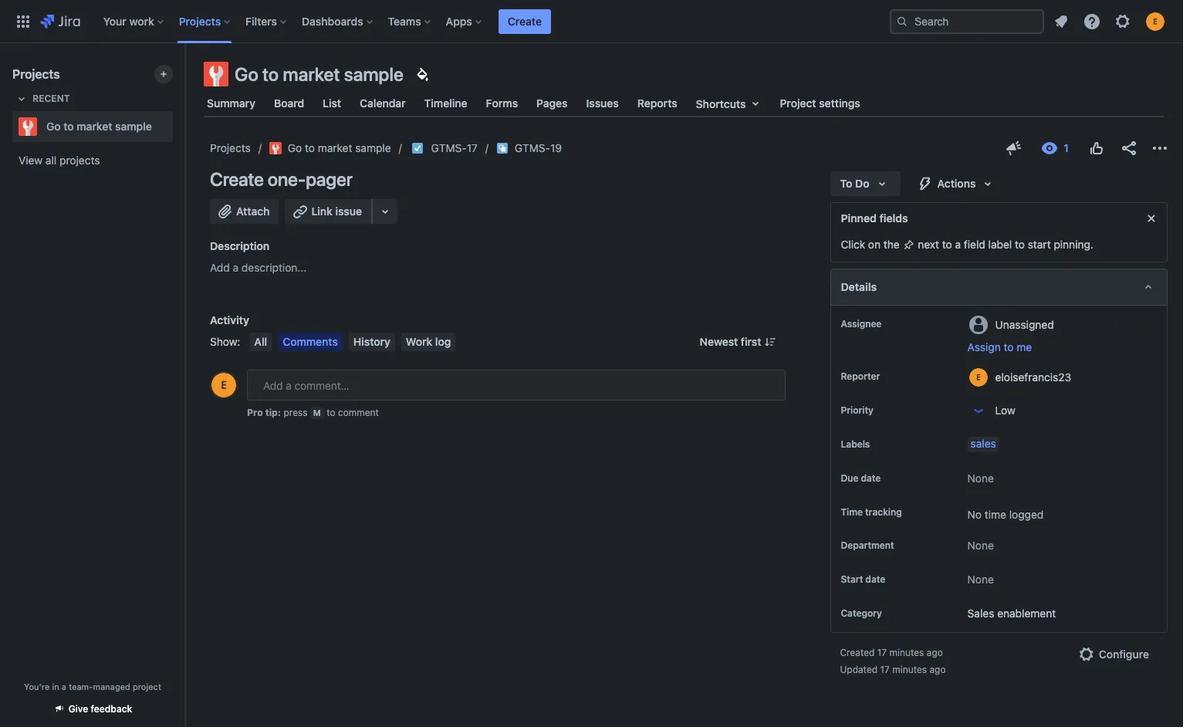 Task type: vqa. For each thing, say whether or not it's contained in the screenshot.


Task type: describe. For each thing, give the bounding box(es) containing it.
actions
[[937, 177, 976, 190]]

shortcuts button
[[693, 90, 768, 117]]

task image
[[411, 142, 423, 154]]

projects for the projects popup button
[[179, 14, 221, 27]]

work log button
[[401, 333, 456, 351]]

create for create one-pager
[[210, 168, 264, 190]]

due date
[[841, 472, 881, 484]]

your work
[[103, 14, 154, 27]]

assign to me button
[[968, 340, 1152, 355]]

create button
[[498, 9, 551, 34]]

pro
[[247, 407, 263, 418]]

link issue
[[311, 205, 362, 218]]

pages link
[[533, 90, 571, 117]]

search image
[[896, 15, 908, 27]]

0 vertical spatial go to market sample
[[235, 63, 404, 85]]

apps
[[446, 14, 472, 27]]

appswitcher icon image
[[14, 12, 32, 30]]

the
[[884, 238, 900, 251]]

low
[[995, 404, 1015, 417]]

board link
[[271, 90, 307, 117]]

primary element
[[9, 0, 890, 43]]

created
[[840, 647, 875, 659]]

pinning.
[[1054, 238, 1094, 251]]

board
[[274, 96, 304, 110]]

projects button
[[174, 9, 236, 34]]

team-
[[69, 682, 93, 692]]

pinned fields
[[841, 211, 908, 225]]

sales enablement
[[968, 607, 1056, 620]]

reporter
[[841, 370, 880, 382]]

add
[[210, 261, 230, 274]]

your work button
[[99, 9, 170, 34]]

link
[[311, 205, 333, 218]]

tip:
[[265, 407, 281, 418]]

2 vertical spatial market
[[318, 141, 352, 154]]

apps button
[[441, 9, 488, 34]]

issues link
[[583, 90, 622, 117]]

0 vertical spatial minutes
[[890, 647, 924, 659]]

to do button
[[831, 171, 900, 196]]

give
[[68, 703, 88, 715]]

2 vertical spatial 17
[[880, 664, 890, 676]]

enablement
[[997, 607, 1056, 620]]

sample for go to market sample link to the right
[[355, 141, 391, 154]]

settings
[[819, 96, 860, 110]]

settings image
[[1114, 12, 1132, 30]]

project settings link
[[777, 90, 864, 117]]

Search field
[[890, 9, 1044, 34]]

profile image of eloisefrancis23 image
[[211, 373, 236, 397]]

created 17 minutes ago updated 17 minutes ago
[[840, 647, 946, 676]]

help image
[[1083, 12, 1101, 30]]

link issue button
[[285, 199, 373, 224]]

configure
[[1099, 648, 1149, 661]]

copy link to issue image
[[559, 141, 571, 154]]

0 vertical spatial market
[[283, 63, 340, 85]]

work
[[129, 14, 154, 27]]

start
[[841, 574, 863, 585]]

project
[[133, 682, 161, 692]]

projects
[[59, 154, 100, 167]]

sample for the left go to market sample link
[[115, 120, 152, 133]]

project settings
[[780, 96, 860, 110]]

gtms-19 link
[[515, 139, 562, 157]]

gtms- for 17
[[431, 141, 467, 154]]

19
[[550, 141, 562, 154]]

link web pages and more image
[[376, 202, 394, 221]]

category
[[841, 608, 882, 619]]

next
[[918, 238, 939, 251]]

managed
[[93, 682, 130, 692]]

feedback
[[91, 703, 132, 715]]

banner containing your work
[[0, 0, 1183, 43]]

recent
[[32, 93, 70, 104]]

comments button
[[278, 333, 343, 351]]

share image
[[1120, 139, 1138, 157]]

collapse recent projects image
[[12, 90, 31, 108]]

on
[[868, 238, 881, 251]]

vote options: no one has voted for this issue yet. image
[[1087, 139, 1106, 157]]

to right the next
[[942, 238, 952, 251]]

assignee
[[841, 318, 882, 330]]

start
[[1028, 238, 1051, 251]]

time tracking
[[841, 506, 902, 518]]

pinned
[[841, 211, 877, 225]]

priority
[[841, 404, 874, 416]]

go to market sample for go to market sample link to the right
[[288, 141, 391, 154]]

1 horizontal spatial go to market sample link
[[269, 139, 391, 157]]

sidebar navigation image
[[168, 62, 202, 93]]

do
[[855, 177, 870, 190]]

you're in a team-managed project
[[24, 682, 161, 692]]

calendar
[[360, 96, 406, 110]]

list link
[[320, 90, 344, 117]]

none for start date
[[968, 573, 994, 586]]

forms link
[[483, 90, 521, 117]]

unassigned
[[995, 318, 1054, 331]]

newest first
[[700, 335, 761, 348]]

go to market sample image
[[269, 142, 282, 154]]

time
[[841, 506, 863, 518]]

newest first image
[[764, 336, 777, 348]]

click on the
[[841, 238, 903, 251]]

one-
[[268, 168, 306, 190]]

no
[[968, 508, 982, 521]]

show:
[[210, 335, 240, 348]]

time
[[985, 508, 1006, 521]]

gtms-17
[[431, 141, 478, 154]]

sub task image
[[496, 142, 509, 154]]

set background color image
[[413, 65, 431, 83]]

to up board
[[262, 63, 279, 85]]

click
[[841, 238, 865, 251]]



Task type: locate. For each thing, give the bounding box(es) containing it.
date
[[861, 472, 881, 484], [865, 574, 885, 585]]

description...
[[242, 261, 307, 274]]

details
[[841, 280, 877, 293]]

m
[[313, 408, 321, 418]]

1 vertical spatial go
[[46, 120, 61, 133]]

activity
[[210, 313, 249, 326]]

sample left task icon
[[355, 141, 391, 154]]

none for due date
[[968, 472, 994, 485]]

go up summary
[[235, 63, 258, 85]]

2 horizontal spatial a
[[955, 238, 961, 251]]

create one-pager
[[210, 168, 352, 190]]

market up list
[[283, 63, 340, 85]]

gtms- right the sub task icon
[[515, 141, 550, 154]]

a for you're in a team-managed project
[[62, 682, 66, 692]]

17 for gtms-
[[467, 141, 478, 154]]

go
[[235, 63, 258, 85], [46, 120, 61, 133], [288, 141, 302, 154]]

1 horizontal spatial a
[[233, 261, 239, 274]]

create down projects "link"
[[210, 168, 264, 190]]

me
[[1017, 340, 1032, 353]]

minutes right updated
[[892, 664, 927, 676]]

log
[[435, 335, 451, 348]]

go right go to market sample image
[[288, 141, 302, 154]]

17 left the sub task icon
[[467, 141, 478, 154]]

0 vertical spatial 17
[[467, 141, 478, 154]]

give feedback
[[68, 703, 132, 715]]

17 right updated
[[880, 664, 890, 676]]

view all projects
[[19, 154, 100, 167]]

sample
[[344, 63, 404, 85], [115, 120, 152, 133], [355, 141, 391, 154]]

field
[[964, 238, 985, 251]]

1 vertical spatial none
[[968, 539, 994, 552]]

none down 'no'
[[968, 539, 994, 552]]

2 vertical spatial go to market sample
[[288, 141, 391, 154]]

none down sales "link" at bottom
[[968, 472, 994, 485]]

go for go to market sample link to the right
[[288, 141, 302, 154]]

go to market sample up "view all projects" link
[[46, 120, 152, 133]]

1 vertical spatial create
[[210, 168, 264, 190]]

go to market sample up pager
[[288, 141, 391, 154]]

3 none from the top
[[968, 573, 994, 586]]

dashboards
[[302, 14, 363, 27]]

1 vertical spatial go to market sample
[[46, 120, 152, 133]]

create inside button
[[508, 14, 542, 27]]

2 vertical spatial go
[[288, 141, 302, 154]]

forms
[[486, 96, 518, 110]]

gtms- inside gtms-17 link
[[431, 141, 467, 154]]

fields
[[879, 211, 908, 225]]

in
[[52, 682, 59, 692]]

you're
[[24, 682, 50, 692]]

projects for projects "link"
[[210, 141, 251, 154]]

shortcuts
[[696, 97, 746, 110]]

description
[[210, 239, 270, 252]]

0 vertical spatial go
[[235, 63, 258, 85]]

0 vertical spatial ago
[[927, 647, 943, 659]]

all button
[[250, 333, 272, 351]]

notifications image
[[1052, 12, 1071, 30]]

1 vertical spatial 17
[[877, 647, 887, 659]]

sales
[[968, 607, 994, 620]]

actions image
[[1151, 139, 1169, 157]]

reports link
[[634, 90, 680, 117]]

2 horizontal spatial go
[[288, 141, 302, 154]]

minutes right created
[[890, 647, 924, 659]]

market up "view all projects" link
[[77, 120, 112, 133]]

1 horizontal spatial create
[[508, 14, 542, 27]]

0 vertical spatial sample
[[344, 63, 404, 85]]

no time logged
[[968, 508, 1044, 521]]

details element
[[831, 269, 1168, 306]]

list
[[323, 96, 341, 110]]

dashboards button
[[297, 9, 379, 34]]

a left field
[[955, 238, 961, 251]]

date right due at right
[[861, 472, 881, 484]]

labels
[[841, 438, 870, 450]]

logged
[[1009, 508, 1044, 521]]

a right add
[[233, 261, 239, 274]]

sample up calendar
[[344, 63, 404, 85]]

work
[[406, 335, 432, 348]]

go to market sample link up pager
[[269, 139, 391, 157]]

1 vertical spatial sample
[[115, 120, 152, 133]]

project
[[780, 96, 816, 110]]

sales
[[971, 437, 996, 450]]

add to starred image
[[168, 117, 187, 136]]

1 gtms- from the left
[[431, 141, 467, 154]]

to do
[[840, 177, 870, 190]]

attach
[[236, 205, 270, 218]]

add a description...
[[210, 261, 307, 274]]

menu bar containing all
[[247, 333, 459, 351]]

projects link
[[210, 139, 251, 157]]

actions button
[[907, 171, 1007, 196]]

to
[[840, 177, 852, 190]]

department
[[841, 540, 894, 551]]

0 horizontal spatial go to market sample link
[[12, 111, 167, 142]]

0 vertical spatial a
[[955, 238, 961, 251]]

give feedback button
[[44, 696, 141, 722]]

1 vertical spatial date
[[865, 574, 885, 585]]

banner
[[0, 0, 1183, 43]]

comment
[[338, 407, 379, 418]]

comments
[[283, 335, 338, 348]]

create for create
[[508, 14, 542, 27]]

gtms- for 19
[[515, 141, 550, 154]]

2 vertical spatial projects
[[210, 141, 251, 154]]

projects right work
[[179, 14, 221, 27]]

pager
[[306, 168, 352, 190]]

summary
[[207, 96, 255, 110]]

issues
[[586, 96, 619, 110]]

history button
[[349, 333, 395, 351]]

1 none from the top
[[968, 472, 994, 485]]

2 none from the top
[[968, 539, 994, 552]]

0 vertical spatial none
[[968, 472, 994, 485]]

to left start
[[1015, 238, 1025, 251]]

gtms-19
[[515, 141, 562, 154]]

go to market sample link
[[12, 111, 167, 142], [269, 139, 391, 157]]

press
[[284, 407, 308, 418]]

minutes
[[890, 647, 924, 659], [892, 664, 927, 676]]

timeline link
[[421, 90, 470, 117]]

create right apps popup button on the top left
[[508, 14, 542, 27]]

a right in
[[62, 682, 66, 692]]

to inside button
[[1004, 340, 1014, 353]]

projects up recent
[[12, 67, 60, 81]]

projects inside popup button
[[179, 14, 221, 27]]

0 horizontal spatial gtms-
[[431, 141, 467, 154]]

date for due date
[[861, 472, 881, 484]]

reports
[[637, 96, 677, 110]]

0 horizontal spatial create
[[210, 168, 264, 190]]

jira image
[[40, 12, 80, 30], [40, 12, 80, 30]]

1 vertical spatial market
[[77, 120, 112, 133]]

create project image
[[157, 68, 170, 80]]

all
[[254, 335, 267, 348]]

go down recent
[[46, 120, 61, 133]]

pages
[[537, 96, 568, 110]]

tracking
[[865, 506, 902, 518]]

menu bar
[[247, 333, 459, 351]]

start date
[[841, 574, 885, 585]]

sample left add to starred image
[[115, 120, 152, 133]]

0 vertical spatial date
[[861, 472, 881, 484]]

pro tip: press m to comment
[[247, 407, 379, 418]]

1 horizontal spatial gtms-
[[515, 141, 550, 154]]

0 horizontal spatial a
[[62, 682, 66, 692]]

0 horizontal spatial go
[[46, 120, 61, 133]]

assign
[[968, 340, 1001, 353]]

2 vertical spatial sample
[[355, 141, 391, 154]]

gtms- right task icon
[[431, 141, 467, 154]]

issue
[[335, 205, 362, 218]]

gtms-17 link
[[431, 139, 478, 157]]

1 vertical spatial ago
[[930, 664, 946, 676]]

market up pager
[[318, 141, 352, 154]]

date right start on the right of the page
[[865, 574, 885, 585]]

hide message image
[[1142, 209, 1161, 228]]

go to market sample for the left go to market sample link
[[46, 120, 152, 133]]

newest first button
[[690, 333, 786, 351]]

go to market sample link up "view all projects" link
[[12, 111, 167, 142]]

go for the left go to market sample link
[[46, 120, 61, 133]]

1 vertical spatial minutes
[[892, 664, 927, 676]]

2 gtms- from the left
[[515, 141, 550, 154]]

give feedback image
[[1005, 139, 1023, 157]]

go to market sample up list
[[235, 63, 404, 85]]

2 vertical spatial none
[[968, 573, 994, 586]]

label
[[988, 238, 1012, 251]]

view
[[19, 154, 43, 167]]

1 vertical spatial a
[[233, 261, 239, 274]]

next to a field label to start pinning.
[[915, 238, 1094, 251]]

your profile and settings image
[[1146, 12, 1165, 30]]

17 for created
[[877, 647, 887, 659]]

0 vertical spatial create
[[508, 14, 542, 27]]

gtms- inside gtms-19 link
[[515, 141, 550, 154]]

to
[[262, 63, 279, 85], [64, 120, 74, 133], [305, 141, 315, 154], [942, 238, 952, 251], [1015, 238, 1025, 251], [1004, 340, 1014, 353], [327, 407, 335, 418]]

a for next to a field label to start pinning.
[[955, 238, 961, 251]]

tab list
[[194, 90, 1174, 117]]

to left me
[[1004, 340, 1014, 353]]

none for department
[[968, 539, 994, 552]]

to right go to market sample image
[[305, 141, 315, 154]]

date for start date
[[865, 574, 885, 585]]

projects down the summary link
[[210, 141, 251, 154]]

1 horizontal spatial go
[[235, 63, 258, 85]]

1 vertical spatial projects
[[12, 67, 60, 81]]

0 vertical spatial projects
[[179, 14, 221, 27]]

none up sales
[[968, 573, 994, 586]]

17 right created
[[877, 647, 887, 659]]

gtms-
[[431, 141, 467, 154], [515, 141, 550, 154]]

sales link
[[968, 437, 999, 452]]

to right m
[[327, 407, 335, 418]]

a
[[955, 238, 961, 251], [233, 261, 239, 274], [62, 682, 66, 692]]

newest
[[700, 335, 738, 348]]

to down recent
[[64, 120, 74, 133]]

2 vertical spatial a
[[62, 682, 66, 692]]

Add a comment… field
[[247, 370, 786, 401]]

work log
[[406, 335, 451, 348]]

updated
[[840, 664, 878, 676]]

tab list containing summary
[[194, 90, 1174, 117]]



